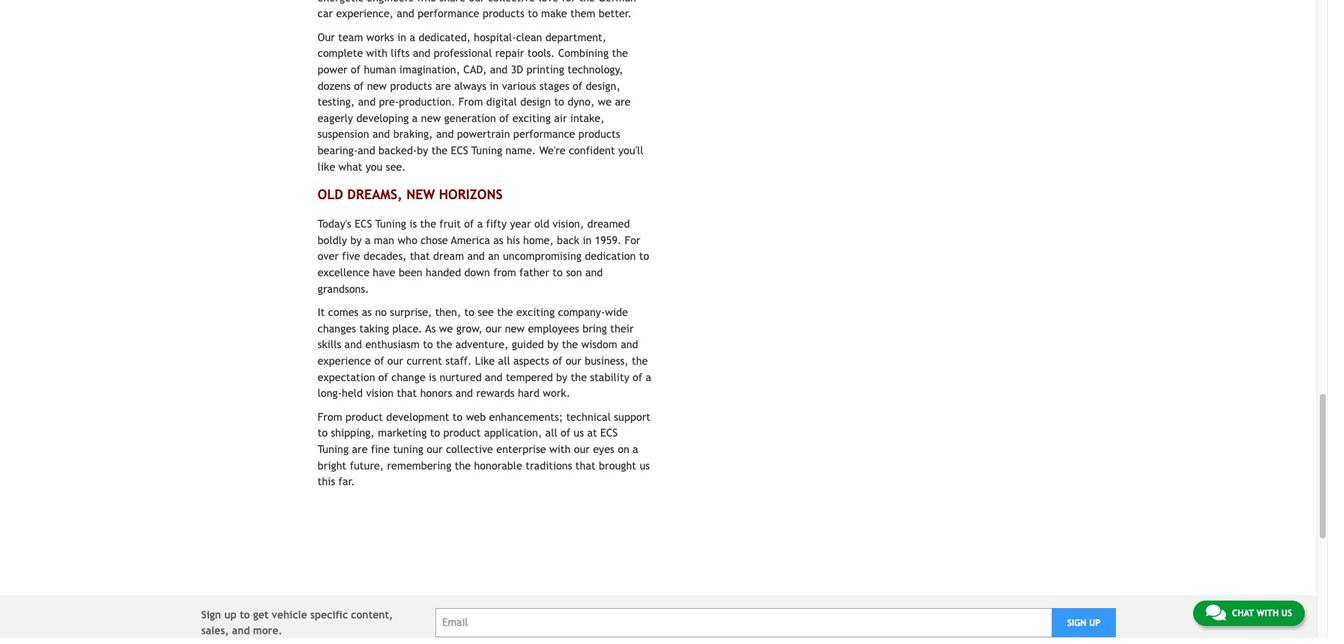 Task type: describe. For each thing, give the bounding box(es) containing it.
a up braking,
[[412, 112, 418, 124]]

to down for
[[639, 250, 649, 263]]

with inside from product development to web enhancements; technical support to shipping,       marketing to product application, all of us at ecs tuning are fine tuning our       collective enterprise with our eyes on a bright future, remembering the honorable       traditions that brought us this far.
[[549, 443, 571, 456]]

dyno,
[[568, 95, 595, 108]]

far.
[[339, 475, 355, 488]]

horizons
[[439, 187, 503, 203]]

decades,
[[364, 250, 407, 263]]

our up remembering
[[427, 443, 443, 456]]

his
[[507, 234, 520, 247]]

new inside it comes as no surprise, then, to see the exciting company-wide changes taking       place. as we grow, our new employees bring their skills and enthusiasm to the       adventure, guided by the wisdom and experience of our current staff. like all aspects       of our business, the expectation of change is nurtured and tempered by the stability       of a long-held vision that honors and rewards hard work.
[[505, 322, 525, 335]]

1 horizontal spatial products
[[579, 128, 620, 141]]

design,
[[586, 79, 621, 92]]

combining
[[558, 47, 609, 60]]

that inside today's ecs tuning is the fruit of a fifty year old vision, dreamed boldly by a man who       chose america as his home, back in 1959. for over five decades, that dream and an       uncompromising dedication to excellence have been handed down from father to son       and grandsons.
[[410, 250, 430, 263]]

all inside from product development to web enhancements; technical support to shipping,       marketing to product application, all of us at ecs tuning are fine tuning our       collective enterprise with our eyes on a bright future, remembering the honorable       traditions that brought us this far.
[[545, 427, 558, 440]]

and inside sign up to get vehicle specific content, sales, and more.
[[232, 625, 250, 637]]

a inside from product development to web enhancements; technical support to shipping,       marketing to product application, all of us at ecs tuning are fine tuning our       collective enterprise with our eyes on a bright future, remembering the honorable       traditions that brought us this far.
[[633, 443, 639, 456]]

to left web
[[453, 411, 463, 423]]

to inside our team works in a dedicated, hospital-clean department, complete with lifts and       professional repair tools. combining the power of human imagination, cad, and 3d printing       technology, dozens of new products are always in various stages of design, testing, and       pre-production.  from digital design to dyno, we are eagerly developing a new generation       of exciting air intake, suspension and braking, and powertrain performance products bearing-and backed-by the ecs tuning name. we're confident you'll like what you see.
[[554, 95, 564, 108]]

technical
[[566, 411, 611, 423]]

of up the vision
[[379, 371, 388, 384]]

see
[[478, 306, 494, 319]]

that inside it comes as no surprise, then, to see the exciting company-wide changes taking       place. as we grow, our new employees bring their skills and enthusiasm to the       adventure, guided by the wisdom and experience of our current staff. like all aspects       of our business, the expectation of change is nurtured and tempered by the stability       of a long-held vision that honors and rewards hard work.
[[397, 387, 417, 400]]

1959.
[[595, 234, 622, 247]]

1 horizontal spatial in
[[490, 79, 499, 92]]

get
[[253, 609, 269, 621]]

held
[[342, 387, 363, 400]]

backed-
[[379, 144, 417, 157]]

production.
[[399, 95, 455, 108]]

is inside it comes as no surprise, then, to see the exciting company-wide changes taking       place. as we grow, our new employees bring their skills and enthusiasm to the       adventure, guided by the wisdom and experience of our current staff. like all aspects       of our business, the expectation of change is nurtured and tempered by the stability       of a long-held vision that honors and rewards hard work.
[[429, 371, 436, 384]]

fruit
[[440, 218, 461, 230]]

from product development to web enhancements; technical support to shipping,       marketing to product application, all of us at ecs tuning are fine tuning our       collective enterprise with our eyes on a bright future, remembering the honorable       traditions that brought us this far.
[[318, 411, 651, 488]]

bring
[[583, 322, 607, 335]]

employees
[[528, 322, 579, 335]]

imagination,
[[399, 63, 460, 76]]

we inside our team works in a dedicated, hospital-clean department, complete with lifts and       professional repair tools. combining the power of human imagination, cad, and 3d printing       technology, dozens of new products are always in various stages of design, testing, and       pre-production.  from digital design to dyno, we are eagerly developing a new generation       of exciting air intake, suspension and braking, and powertrain performance products bearing-and backed-by the ecs tuning name. we're confident you'll like what you see.
[[598, 95, 612, 108]]

an
[[488, 250, 500, 263]]

complete
[[318, 47, 363, 60]]

shipping,
[[331, 427, 375, 440]]

eagerly
[[318, 112, 353, 124]]

of right aspects
[[553, 355, 563, 367]]

chat with us
[[1232, 609, 1293, 619]]

3d
[[511, 63, 523, 76]]

tuning inside from product development to web enhancements; technical support to shipping,       marketing to product application, all of us at ecs tuning are fine tuning our       collective enterprise with our eyes on a bright future, remembering the honorable       traditions that brought us this far.
[[318, 443, 349, 456]]

experience
[[318, 355, 371, 367]]

a left fifty
[[477, 218, 483, 230]]

and up you
[[358, 144, 375, 157]]

and left "3d"
[[490, 63, 508, 76]]

by down employees
[[547, 338, 559, 351]]

the right see
[[497, 306, 513, 319]]

clean
[[516, 31, 542, 43]]

vehicle
[[272, 609, 307, 621]]

technology,
[[568, 63, 623, 76]]

1 vertical spatial new
[[421, 112, 441, 124]]

repair
[[495, 47, 524, 60]]

bearing-
[[318, 144, 358, 157]]

sign for sign up
[[1068, 618, 1087, 629]]

wide
[[605, 306, 628, 319]]

the inside today's ecs tuning is the fruit of a fifty year old vision, dreamed boldly by a man who       chose america as his home, back in 1959. for over five decades, that dream and an       uncompromising dedication to excellence have been handed down from father to son       and grandsons.
[[420, 218, 436, 230]]

support
[[614, 411, 651, 423]]

sign for sign up to get vehicle specific content, sales, and more.
[[201, 609, 221, 621]]

our down wisdom
[[566, 355, 582, 367]]

son
[[566, 266, 582, 279]]

from
[[493, 266, 516, 279]]

fifty
[[486, 218, 507, 230]]

pre-
[[379, 95, 399, 108]]

Email email field
[[436, 609, 1052, 638]]

and up experience at left
[[345, 338, 362, 351]]

honors
[[420, 387, 452, 400]]

content,
[[351, 609, 393, 621]]

air
[[554, 112, 567, 124]]

and left pre-
[[358, 95, 376, 108]]

team
[[338, 31, 363, 43]]

dream
[[433, 250, 464, 263]]

1 horizontal spatial are
[[435, 79, 451, 92]]

excellence
[[318, 266, 370, 279]]

place.
[[392, 322, 423, 335]]

by inside our team works in a dedicated, hospital-clean department, complete with lifts and       professional repair tools. combining the power of human imagination, cad, and 3d printing       technology, dozens of new products are always in various stages of design, testing, and       pre-production.  from digital design to dyno, we are eagerly developing a new generation       of exciting air intake, suspension and braking, and powertrain performance products bearing-and backed-by the ecs tuning name. we're confident you'll like what you see.
[[417, 144, 428, 157]]

to left the son
[[553, 266, 563, 279]]

various
[[502, 79, 536, 92]]

1 vertical spatial us
[[640, 459, 650, 472]]

of down the digital
[[500, 112, 509, 124]]

and down their
[[621, 338, 638, 351]]

of up dyno, at the left of page
[[573, 79, 583, 92]]

of right the stability
[[633, 371, 643, 384]]

to left "shipping,"
[[318, 427, 328, 440]]

old
[[535, 218, 550, 230]]

what
[[339, 160, 362, 173]]

aspects
[[514, 355, 549, 367]]

adventure,
[[456, 338, 509, 351]]

it comes as no surprise, then, to see the exciting company-wide changes taking       place. as we grow, our new employees bring their skills and enthusiasm to the       adventure, guided by the wisdom and experience of our current staff. like all aspects       of our business, the expectation of change is nurtured and tempered by the stability       of a long-held vision that honors and rewards hard work.
[[318, 306, 652, 400]]

ecs inside our team works in a dedicated, hospital-clean department, complete with lifts and       professional repair tools. combining the power of human imagination, cad, and 3d printing       technology, dozens of new products are always in various stages of design, testing, and       pre-production.  from digital design to dyno, we are eagerly developing a new generation       of exciting air intake, suspension and braking, and powertrain performance products bearing-and backed-by the ecs tuning name. we're confident you'll like what you see.
[[451, 144, 468, 157]]

the up staff. at the bottom left of page
[[436, 338, 452, 351]]

comments image
[[1206, 604, 1226, 622]]

enhancements;
[[489, 411, 563, 423]]

of inside from product development to web enhancements; technical support to shipping,       marketing to product application, all of us at ecs tuning are fine tuning our       collective enterprise with our eyes on a bright future, remembering the honorable       traditions that brought us this far.
[[561, 427, 571, 440]]

today's ecs tuning is the fruit of a fifty year old vision, dreamed boldly by a man who       chose america as his home, back in 1959. for over five decades, that dream and an       uncompromising dedication to excellence have been handed down from father to son       and grandsons.
[[318, 218, 649, 295]]

on
[[618, 443, 630, 456]]

chose
[[421, 234, 448, 247]]

a up lifts
[[410, 31, 415, 43]]

dedication
[[585, 250, 636, 263]]

printing
[[527, 63, 564, 76]]

change
[[392, 371, 426, 384]]

boldly
[[318, 234, 347, 247]]

uncompromising
[[503, 250, 582, 263]]

our team works in a dedicated, hospital-clean department, complete with lifts and       professional repair tools. combining the power of human imagination, cad, and 3d printing       technology, dozens of new products are always in various stages of design, testing, and       pre-production.  from digital design to dyno, we are eagerly developing a new generation       of exciting air intake, suspension and braking, and powertrain performance products bearing-and backed-by the ecs tuning name. we're confident you'll like what you see.
[[318, 31, 644, 173]]

you
[[366, 160, 383, 173]]

skills
[[318, 338, 341, 351]]

of down enthusiasm
[[374, 355, 384, 367]]

0 horizontal spatial product
[[346, 411, 383, 423]]

bright
[[318, 459, 347, 472]]

intake,
[[570, 112, 605, 124]]

lifts
[[391, 47, 410, 60]]

a inside it comes as no surprise, then, to see the exciting company-wide changes taking       place. as we grow, our new employees bring their skills and enthusiasm to the       adventure, guided by the wisdom and experience of our current staff. like all aspects       of our business, the expectation of change is nurtured and tempered by the stability       of a long-held vision that honors and rewards hard work.
[[646, 371, 652, 384]]

and down developing
[[373, 128, 390, 141]]

0 horizontal spatial us
[[574, 427, 584, 440]]

who
[[398, 234, 418, 247]]

five
[[342, 250, 360, 263]]

changes
[[318, 322, 356, 335]]

1 vertical spatial are
[[615, 95, 631, 108]]

that inside from product development to web enhancements; technical support to shipping,       marketing to product application, all of us at ecs tuning are fine tuning our       collective enterprise with our eyes on a bright future, remembering the honorable       traditions that brought us this far.
[[576, 459, 596, 472]]

sign up to get vehicle specific content, sales, and more.
[[201, 609, 393, 637]]



Task type: locate. For each thing, give the bounding box(es) containing it.
0 vertical spatial ecs
[[451, 144, 468, 157]]

to
[[554, 95, 564, 108], [639, 250, 649, 263], [553, 266, 563, 279], [465, 306, 475, 319], [423, 338, 433, 351], [453, 411, 463, 423], [318, 427, 328, 440], [430, 427, 440, 440], [240, 609, 250, 621]]

remembering
[[387, 459, 452, 472]]

power
[[318, 63, 348, 76]]

exciting inside our team works in a dedicated, hospital-clean department, complete with lifts and       professional repair tools. combining the power of human imagination, cad, and 3d printing       technology, dozens of new products are always in various stages of design, testing, and       pre-production.  from digital design to dyno, we are eagerly developing a new generation       of exciting air intake, suspension and braking, and powertrain performance products bearing-and backed-by the ecs tuning name. we're confident you'll like what you see.
[[513, 112, 551, 124]]

are down design,
[[615, 95, 631, 108]]

0 horizontal spatial all
[[498, 355, 510, 367]]

1 vertical spatial all
[[545, 427, 558, 440]]

1 vertical spatial with
[[549, 443, 571, 456]]

2 vertical spatial with
[[1257, 609, 1279, 619]]

of
[[351, 63, 361, 76], [354, 79, 364, 92], [573, 79, 583, 92], [500, 112, 509, 124], [464, 218, 474, 230], [374, 355, 384, 367], [553, 355, 563, 367], [379, 371, 388, 384], [633, 371, 643, 384], [561, 427, 571, 440]]

1 horizontal spatial new
[[421, 112, 441, 124]]

1 horizontal spatial with
[[549, 443, 571, 456]]

ecs inside from product development to web enhancements; technical support to shipping,       marketing to product application, all of us at ecs tuning are fine tuning our       collective enterprise with our eyes on a bright future, remembering the honorable       traditions that brought us this far.
[[601, 427, 618, 440]]

for
[[625, 234, 641, 247]]

2 horizontal spatial tuning
[[472, 144, 502, 157]]

as left his
[[493, 234, 504, 247]]

product
[[346, 411, 383, 423], [443, 427, 481, 440]]

surprise,
[[390, 306, 432, 319]]

comes
[[328, 306, 359, 319]]

stability
[[590, 371, 630, 384]]

are down imagination,
[[435, 79, 451, 92]]

0 vertical spatial products
[[390, 79, 432, 92]]

0 vertical spatial product
[[346, 411, 383, 423]]

vision
[[366, 387, 394, 400]]

tempered
[[506, 371, 553, 384]]

products up confident
[[579, 128, 620, 141]]

0 horizontal spatial is
[[410, 218, 417, 230]]

0 vertical spatial from
[[459, 95, 483, 108]]

the down braking,
[[432, 144, 448, 157]]

we right as
[[439, 322, 453, 335]]

and up down
[[467, 250, 485, 263]]

1 vertical spatial in
[[490, 79, 499, 92]]

all inside it comes as no surprise, then, to see the exciting company-wide changes taking       place. as we grow, our new employees bring their skills and enthusiasm to the       adventure, guided by the wisdom and experience of our current staff. like all aspects       of our business, the expectation of change is nurtured and tempered by the stability       of a long-held vision that honors and rewards hard work.
[[498, 355, 510, 367]]

ecs inside today's ecs tuning is the fruit of a fifty year old vision, dreamed boldly by a man who       chose america as his home, back in 1959. for over five decades, that dream and an       uncompromising dedication to excellence have been handed down from father to son       and grandsons.
[[355, 218, 372, 230]]

in up lifts
[[397, 31, 406, 43]]

as inside it comes as no surprise, then, to see the exciting company-wide changes taking       place. as we grow, our new employees bring their skills and enthusiasm to the       adventure, guided by the wisdom and experience of our current staff. like all aspects       of our business, the expectation of change is nurtured and tempered by the stability       of a long-held vision that honors and rewards hard work.
[[362, 306, 372, 319]]

current
[[407, 355, 442, 367]]

0 horizontal spatial products
[[390, 79, 432, 92]]

our down see
[[486, 322, 502, 335]]

of inside today's ecs tuning is the fruit of a fifty year old vision, dreamed boldly by a man who       chose america as his home, back in 1959. for over five decades, that dream and an       uncompromising dedication to excellence have been handed down from father to son       and grandsons.
[[464, 218, 474, 230]]

nurtured
[[440, 371, 482, 384]]

0 vertical spatial with
[[366, 47, 388, 60]]

vision,
[[553, 218, 584, 230]]

human
[[364, 63, 396, 76]]

1 horizontal spatial all
[[545, 427, 558, 440]]

hospital-
[[474, 31, 516, 43]]

work.
[[543, 387, 570, 400]]

sign up
[[1068, 618, 1101, 629]]

to left get
[[240, 609, 250, 621]]

0 vertical spatial are
[[435, 79, 451, 92]]

by down braking,
[[417, 144, 428, 157]]

1 horizontal spatial product
[[443, 427, 481, 440]]

have
[[373, 266, 396, 279]]

1 vertical spatial products
[[579, 128, 620, 141]]

cad,
[[464, 63, 487, 76]]

america
[[451, 234, 490, 247]]

and right sales,
[[232, 625, 250, 637]]

with up the human
[[366, 47, 388, 60]]

enterprise
[[497, 443, 546, 456]]

a left man in the top of the page
[[365, 234, 371, 247]]

1 vertical spatial tuning
[[375, 218, 406, 230]]

us
[[1282, 609, 1293, 619]]

tuning inside today's ecs tuning is the fruit of a fifty year old vision, dreamed boldly by a man who       chose america as his home, back in 1959. for over five decades, that dream and an       uncompromising dedication to excellence have been handed down from father to son       and grandsons.
[[375, 218, 406, 230]]

that down change
[[397, 387, 417, 400]]

1 vertical spatial is
[[429, 371, 436, 384]]

with inside our team works in a dedicated, hospital-clean department, complete with lifts and       professional repair tools. combining the power of human imagination, cad, and 3d printing       technology, dozens of new products are always in various stages of design, testing, and       pre-production.  from digital design to dyno, we are eagerly developing a new generation       of exciting air intake, suspension and braking, and powertrain performance products bearing-and backed-by the ecs tuning name. we're confident you'll like what you see.
[[366, 47, 388, 60]]

from down long-
[[318, 411, 342, 423]]

up inside sign up to get vehicle specific content, sales, and more.
[[224, 609, 237, 621]]

2 horizontal spatial new
[[505, 322, 525, 335]]

2 horizontal spatial with
[[1257, 609, 1279, 619]]

grandsons.
[[318, 282, 369, 295]]

confident
[[569, 144, 615, 157]]

and
[[413, 47, 431, 60], [490, 63, 508, 76], [358, 95, 376, 108], [373, 128, 390, 141], [436, 128, 454, 141], [358, 144, 375, 157], [467, 250, 485, 263], [585, 266, 603, 279], [345, 338, 362, 351], [621, 338, 638, 351], [485, 371, 503, 384], [456, 387, 473, 400], [232, 625, 250, 637]]

powertrain
[[457, 128, 510, 141]]

web
[[466, 411, 486, 423]]

new up guided
[[505, 322, 525, 335]]

2 vertical spatial are
[[352, 443, 368, 456]]

to up air
[[554, 95, 564, 108]]

this
[[318, 475, 335, 488]]

is up who
[[410, 218, 417, 230]]

and down generation
[[436, 128, 454, 141]]

is
[[410, 218, 417, 230], [429, 371, 436, 384]]

we're
[[539, 144, 566, 157]]

ecs right "at"
[[601, 427, 618, 440]]

sign inside button
[[1068, 618, 1087, 629]]

1 vertical spatial as
[[362, 306, 372, 319]]

0 horizontal spatial from
[[318, 411, 342, 423]]

by up the 'five'
[[350, 234, 362, 247]]

by inside today's ecs tuning is the fruit of a fifty year old vision, dreamed boldly by a man who       chose america as his home, back in 1959. for over five decades, that dream and an       uncompromising dedication to excellence have been handed down from father to son       and grandsons.
[[350, 234, 362, 247]]

handed
[[426, 266, 461, 279]]

a right on
[[633, 443, 639, 456]]

0 horizontal spatial new
[[367, 79, 387, 92]]

is up honors
[[429, 371, 436, 384]]

a right the stability
[[646, 371, 652, 384]]

professional
[[434, 47, 492, 60]]

the down employees
[[562, 338, 578, 351]]

up inside button
[[1089, 618, 1101, 629]]

are
[[435, 79, 451, 92], [615, 95, 631, 108], [352, 443, 368, 456]]

new
[[367, 79, 387, 92], [421, 112, 441, 124], [505, 322, 525, 335]]

braking,
[[393, 128, 433, 141]]

2 vertical spatial new
[[505, 322, 525, 335]]

and up rewards
[[485, 371, 503, 384]]

0 vertical spatial new
[[367, 79, 387, 92]]

the right business,
[[632, 355, 648, 367]]

1 vertical spatial ecs
[[355, 218, 372, 230]]

see.
[[386, 160, 406, 173]]

all down enhancements;
[[545, 427, 558, 440]]

exciting down design
[[513, 112, 551, 124]]

that up been
[[410, 250, 430, 263]]

0 vertical spatial tuning
[[472, 144, 502, 157]]

the up technology,
[[612, 47, 628, 60]]

dedicated,
[[419, 31, 471, 43]]

1 vertical spatial we
[[439, 322, 453, 335]]

and up imagination,
[[413, 47, 431, 60]]

digital
[[486, 95, 517, 108]]

as left no on the top left of page
[[362, 306, 372, 319]]

are down "shipping,"
[[352, 443, 368, 456]]

from
[[459, 95, 483, 108], [318, 411, 342, 423]]

exciting inside it comes as no surprise, then, to see the exciting company-wide changes taking       place. as we grow, our new employees bring their skills and enthusiasm to the       adventure, guided by the wisdom and experience of our current staff. like all aspects       of our business, the expectation of change is nurtured and tempered by the stability       of a long-held vision that honors and rewards hard work.
[[517, 306, 555, 319]]

rewards
[[476, 387, 515, 400]]

0 vertical spatial all
[[498, 355, 510, 367]]

by up work.
[[556, 371, 568, 384]]

new down the human
[[367, 79, 387, 92]]

2 horizontal spatial are
[[615, 95, 631, 108]]

to down as
[[423, 338, 433, 351]]

us right brought
[[640, 459, 650, 472]]

1 horizontal spatial tuning
[[375, 218, 406, 230]]

our
[[318, 31, 335, 43]]

always
[[454, 79, 487, 92]]

from inside our team works in a dedicated, hospital-clean department, complete with lifts and       professional repair tools. combining the power of human imagination, cad, and 3d printing       technology, dozens of new products are always in various stages of design, testing, and       pre-production.  from digital design to dyno, we are eagerly developing a new generation       of exciting air intake, suspension and braking, and powertrain performance products bearing-and backed-by the ecs tuning name. we're confident you'll like what you see.
[[459, 95, 483, 108]]

home,
[[523, 234, 554, 247]]

sign inside sign up to get vehicle specific content, sales, and more.
[[201, 609, 221, 621]]

0 vertical spatial in
[[397, 31, 406, 43]]

sign
[[201, 609, 221, 621], [1068, 618, 1087, 629]]

ecs right the today's
[[355, 218, 372, 230]]

wisdom
[[581, 338, 618, 351]]

2 vertical spatial tuning
[[318, 443, 349, 456]]

works
[[366, 31, 394, 43]]

our down "at"
[[574, 443, 590, 456]]

is inside today's ecs tuning is the fruit of a fifty year old vision, dreamed boldly by a man who       chose america as his home, back in 1959. for over five decades, that dream and an       uncompromising dedication to excellence have been handed down from father to son       and grandsons.
[[410, 218, 417, 230]]

products
[[390, 79, 432, 92], [579, 128, 620, 141]]

tuning down "powertrain" at the left of page
[[472, 144, 502, 157]]

new
[[407, 187, 435, 203]]

0 vertical spatial as
[[493, 234, 504, 247]]

product up collective on the bottom of page
[[443, 427, 481, 440]]

products up the production.
[[390, 79, 432, 92]]

back
[[557, 234, 580, 247]]

1 horizontal spatial as
[[493, 234, 504, 247]]

we down design,
[[598, 95, 612, 108]]

2 horizontal spatial ecs
[[601, 427, 618, 440]]

with
[[366, 47, 388, 60], [549, 443, 571, 456], [1257, 609, 1279, 619]]

1 horizontal spatial up
[[1089, 618, 1101, 629]]

1 vertical spatial product
[[443, 427, 481, 440]]

us left "at"
[[574, 427, 584, 440]]

2 vertical spatial that
[[576, 459, 596, 472]]

1 vertical spatial that
[[397, 387, 417, 400]]

our down enthusiasm
[[387, 355, 403, 367]]

suspension
[[318, 128, 369, 141]]

fine
[[371, 443, 390, 456]]

1 horizontal spatial we
[[598, 95, 612, 108]]

in right back
[[583, 234, 592, 247]]

we inside it comes as no surprise, then, to see the exciting company-wide changes taking       place. as we grow, our new employees bring their skills and enthusiasm to the       adventure, guided by the wisdom and experience of our current staff. like all aspects       of our business, the expectation of change is nurtured and tempered by the stability       of a long-held vision that honors and rewards hard work.
[[439, 322, 453, 335]]

1 horizontal spatial sign
[[1068, 618, 1087, 629]]

tuning up bright
[[318, 443, 349, 456]]

year
[[510, 218, 531, 230]]

from down always
[[459, 95, 483, 108]]

2 vertical spatial ecs
[[601, 427, 618, 440]]

0 vertical spatial us
[[574, 427, 584, 440]]

and down nurtured
[[456, 387, 473, 400]]

0 horizontal spatial tuning
[[318, 443, 349, 456]]

today's
[[318, 218, 352, 230]]

tuning up man in the top of the page
[[375, 218, 406, 230]]

at
[[587, 427, 597, 440]]

dreamed
[[587, 218, 630, 230]]

2 horizontal spatial in
[[583, 234, 592, 247]]

to up grow,
[[465, 306, 475, 319]]

up for sign up
[[1089, 618, 1101, 629]]

to inside sign up to get vehicle specific content, sales, and more.
[[240, 609, 250, 621]]

we
[[598, 95, 612, 108], [439, 322, 453, 335]]

as inside today's ecs tuning is the fruit of a fifty year old vision, dreamed boldly by a man who       chose america as his home, back in 1959. for over five decades, that dream and an       uncompromising dedication to excellence have been handed down from father to son       and grandsons.
[[493, 234, 504, 247]]

with left us
[[1257, 609, 1279, 619]]

0 horizontal spatial are
[[352, 443, 368, 456]]

guided
[[512, 338, 544, 351]]

the inside from product development to web enhancements; technical support to shipping,       marketing to product application, all of us at ecs tuning are fine tuning our       collective enterprise with our eyes on a bright future, remembering the honorable       traditions that brought us this far.
[[455, 459, 471, 472]]

you'll
[[618, 144, 644, 157]]

0 horizontal spatial ecs
[[355, 218, 372, 230]]

down
[[464, 266, 490, 279]]

0 horizontal spatial we
[[439, 322, 453, 335]]

honorable
[[474, 459, 523, 472]]

0 vertical spatial that
[[410, 250, 430, 263]]

old
[[318, 187, 343, 203]]

0 vertical spatial we
[[598, 95, 612, 108]]

collective
[[446, 443, 493, 456]]

by
[[417, 144, 428, 157], [350, 234, 362, 247], [547, 338, 559, 351], [556, 371, 568, 384]]

in
[[397, 31, 406, 43], [490, 79, 499, 92], [583, 234, 592, 247]]

product up "shipping,"
[[346, 411, 383, 423]]

2 vertical spatial in
[[583, 234, 592, 247]]

0 horizontal spatial sign
[[201, 609, 221, 621]]

and right the son
[[585, 266, 603, 279]]

brought
[[599, 459, 637, 472]]

up for sign up to get vehicle specific content, sales, and more.
[[224, 609, 237, 621]]

expectation
[[318, 371, 375, 384]]

of down complete
[[351, 63, 361, 76]]

department,
[[546, 31, 607, 43]]

that down eyes
[[576, 459, 596, 472]]

0 horizontal spatial with
[[366, 47, 388, 60]]

are inside from product development to web enhancements; technical support to shipping,       marketing to product application, all of us at ecs tuning are fine tuning our       collective enterprise with our eyes on a bright future, remembering the honorable       traditions that brought us this far.
[[352, 443, 368, 456]]

to down development
[[430, 427, 440, 440]]

0 horizontal spatial in
[[397, 31, 406, 43]]

eyes
[[593, 443, 615, 456]]

in up the digital
[[490, 79, 499, 92]]

grow,
[[456, 322, 483, 335]]

specific
[[310, 609, 348, 621]]

exciting up employees
[[517, 306, 555, 319]]

of right dozens
[[354, 79, 364, 92]]

1 vertical spatial from
[[318, 411, 342, 423]]

tuning inside our team works in a dedicated, hospital-clean department, complete with lifts and       professional repair tools. combining the power of human imagination, cad, and 3d printing       technology, dozens of new products are always in various stages of design, testing, and       pre-production.  from digital design to dyno, we are eagerly developing a new generation       of exciting air intake, suspension and braking, and powertrain performance products bearing-and backed-by the ecs tuning name. we're confident you'll like what you see.
[[472, 144, 502, 157]]

in inside today's ecs tuning is the fruit of a fifty year old vision, dreamed boldly by a man who       chose america as his home, back in 1959. for over five decades, that dream and an       uncompromising dedication to excellence have been handed down from father to son       and grandsons.
[[583, 234, 592, 247]]

from inside from product development to web enhancements; technical support to shipping,       marketing to product application, all of us at ecs tuning are fine tuning our       collective enterprise with our eyes on a bright future, remembering the honorable       traditions that brought us this far.
[[318, 411, 342, 423]]

the up chose
[[420, 218, 436, 230]]

1 vertical spatial exciting
[[517, 306, 555, 319]]

0 horizontal spatial as
[[362, 306, 372, 319]]

with up traditions
[[549, 443, 571, 456]]

the down collective on the bottom of page
[[455, 459, 471, 472]]

staff.
[[446, 355, 472, 367]]

1 horizontal spatial us
[[640, 459, 650, 472]]

1 horizontal spatial from
[[459, 95, 483, 108]]

0 horizontal spatial up
[[224, 609, 237, 621]]

as
[[426, 322, 436, 335]]

all right like
[[498, 355, 510, 367]]

sign up button
[[1052, 609, 1116, 638]]

the
[[612, 47, 628, 60], [432, 144, 448, 157], [420, 218, 436, 230], [497, 306, 513, 319], [436, 338, 452, 351], [562, 338, 578, 351], [632, 355, 648, 367], [571, 371, 587, 384], [455, 459, 471, 472]]

stages
[[540, 79, 570, 92]]

1 horizontal spatial is
[[429, 371, 436, 384]]

ecs down "powertrain" at the left of page
[[451, 144, 468, 157]]

dozens
[[318, 79, 351, 92]]

0 vertical spatial exciting
[[513, 112, 551, 124]]

of left "at"
[[561, 427, 571, 440]]

new down the production.
[[421, 112, 441, 124]]

of up america
[[464, 218, 474, 230]]

the left the stability
[[571, 371, 587, 384]]

0 vertical spatial is
[[410, 218, 417, 230]]

1 horizontal spatial ecs
[[451, 144, 468, 157]]



